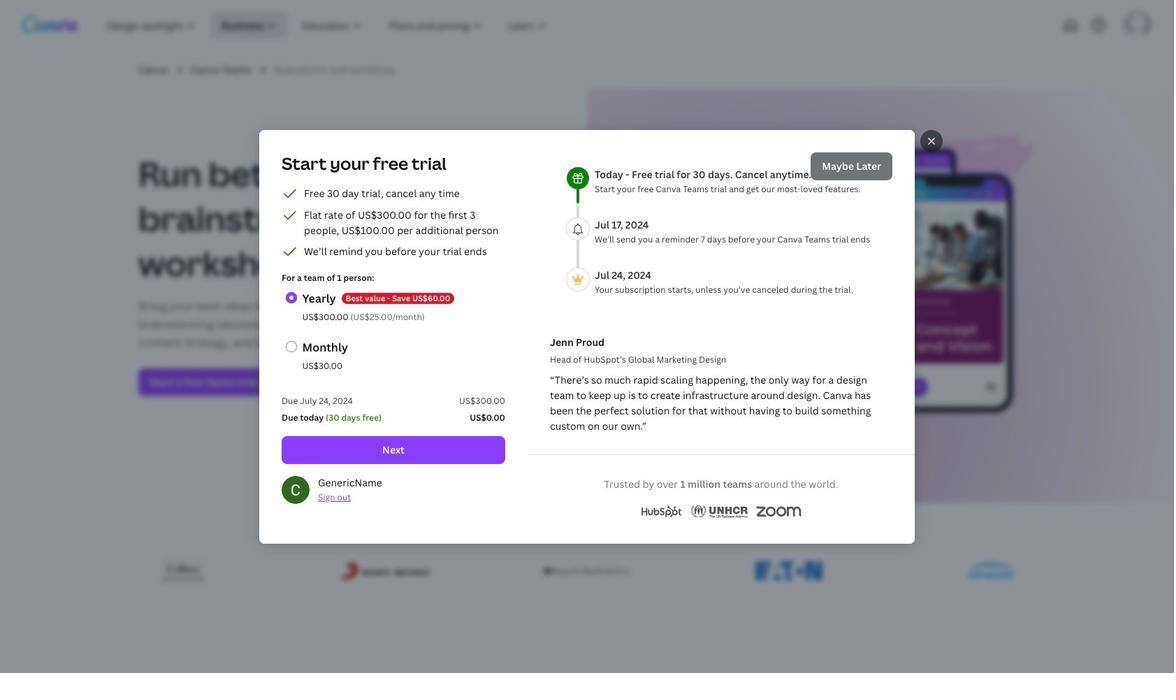Task type: vqa. For each thing, say whether or not it's contained in the screenshot.
Top level navigation element
yes



Task type: locate. For each thing, give the bounding box(es) containing it.
top level navigation element
[[95, 11, 562, 39]]



